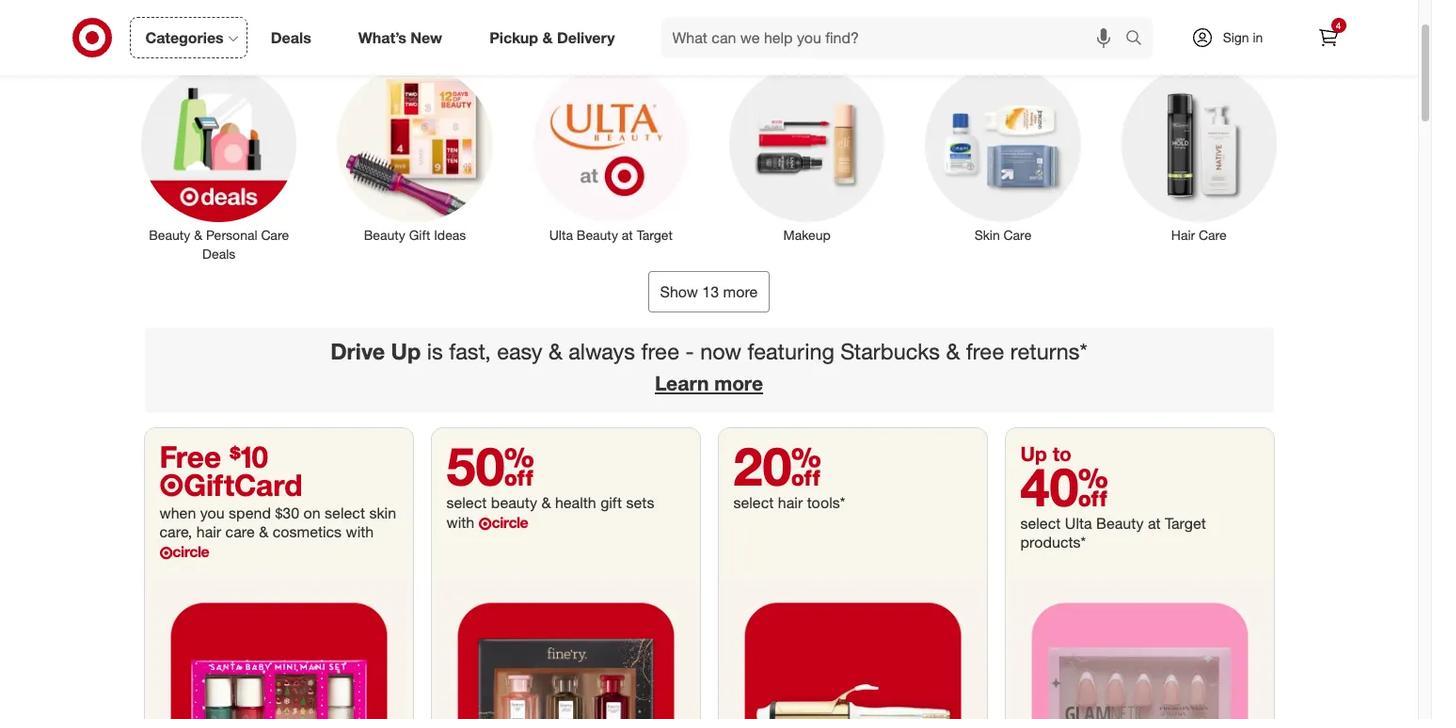 Task type: vqa. For each thing, say whether or not it's contained in the screenshot.
Show
yes



Task type: describe. For each thing, give the bounding box(es) containing it.
beauty gift ideas link
[[325, 63, 506, 244]]

select inside 20 select hair tools*
[[734, 493, 774, 512]]

gift
[[409, 226, 430, 242]]

0 vertical spatial circle
[[492, 513, 528, 532]]

hair care link
[[1109, 63, 1290, 244]]

makeup
[[783, 226, 831, 242]]

sign
[[1223, 29, 1249, 45]]

pickup
[[490, 28, 538, 47]]

free
[[160, 439, 221, 474]]

/
[[674, 22, 679, 40]]

show 13 more
[[660, 282, 758, 301]]

search button
[[1117, 17, 1162, 62]]

drive up is fast, easy & always free - now featuring starbucks & free returns* learn more
[[330, 337, 1088, 395]]

0 vertical spatial ulta
[[549, 226, 573, 242]]

you
[[200, 504, 225, 523]]

target link
[[629, 22, 671, 40]]

show 13 more button
[[648, 271, 770, 312]]

$30
[[275, 504, 299, 523]]

skin
[[975, 226, 1000, 242]]

spend
[[229, 504, 271, 523]]

ulta inside select ulta beauty at target products*
[[1065, 514, 1092, 533]]

& right easy
[[549, 337, 563, 365]]

beauty inside 'ulta beauty at target' link
[[577, 226, 618, 242]]

on
[[304, 504, 321, 523]]

20
[[734, 434, 821, 498]]

gift
[[601, 493, 622, 512]]

40
[[1021, 455, 1109, 519]]

care for hair care
[[1199, 226, 1227, 242]]

beauty & personal care deals link
[[128, 63, 309, 263]]

ulta beauty at target link
[[521, 63, 702, 244]]

1 free from the left
[[641, 337, 680, 365]]

deals link
[[255, 17, 335, 58]]

& inside beauty & personal care deals
[[194, 226, 202, 242]]

0 vertical spatial at
[[622, 226, 633, 242]]

drive
[[330, 337, 385, 365]]

new
[[411, 28, 442, 47]]

deals inside deals link
[[271, 28, 311, 47]]

& inside select beauty & health gift sets with
[[542, 493, 551, 512]]

pickup & delivery
[[490, 28, 615, 47]]

what's
[[358, 28, 406, 47]]

starbucks
[[841, 337, 940, 365]]

select beauty & health gift sets with
[[447, 493, 654, 532]]

always
[[569, 337, 635, 365]]

2 free from the left
[[966, 337, 1004, 365]]

beauty inside beauty gift ideas link
[[364, 226, 405, 242]]

deals inside beauty & personal care deals
[[202, 245, 236, 261]]

4 link
[[1308, 17, 1349, 58]]

select inside select ulta beauty at target products*
[[1021, 514, 1061, 533]]

more inside button
[[723, 282, 758, 301]]

up inside drive up is fast, easy & always free - now featuring starbucks & free returns* learn more
[[391, 337, 421, 365]]

50
[[447, 434, 534, 498]]

to
[[1053, 442, 1072, 466]]

(18,278)
[[735, 22, 789, 40]]

beauty
[[491, 493, 537, 512]]

20 select hair tools*
[[734, 434, 845, 512]]

health
[[555, 493, 596, 512]]

$10
[[229, 439, 268, 474]]



Task type: locate. For each thing, give the bounding box(es) containing it.
more
[[723, 282, 758, 301], [715, 370, 763, 395]]

easy
[[497, 337, 543, 365]]

care right "skin"
[[1004, 226, 1032, 242]]

deals left what's
[[271, 28, 311, 47]]

care inside 'link'
[[1004, 226, 1032, 242]]

categories link
[[129, 17, 247, 58]]

hair inside free $10 ¬giftcard when you spend $30 on select skin care, hair care & cosmetics with circle
[[196, 523, 221, 541]]

free left returns*
[[966, 337, 1004, 365]]

select left beauty
[[447, 493, 487, 512]]

1 horizontal spatial hair
[[778, 493, 803, 512]]

free left -
[[641, 337, 680, 365]]

beauty inside beauty & personal care deals
[[149, 226, 190, 242]]

tools*
[[807, 493, 845, 512]]

beauty inside select ulta beauty at target products*
[[1096, 514, 1144, 533]]

2 horizontal spatial care
[[1199, 226, 1227, 242]]

care
[[225, 523, 255, 541]]

target
[[629, 22, 671, 40], [637, 226, 673, 242], [1165, 514, 1206, 533]]

0 horizontal spatial hair
[[196, 523, 221, 541]]

more inside drive up is fast, easy & always free - now featuring starbucks & free returns* learn more
[[715, 370, 763, 395]]

sign in link
[[1175, 17, 1293, 58]]

with
[[447, 513, 474, 532], [346, 523, 374, 541]]

deals down personal
[[202, 245, 236, 261]]

care for skin care
[[1004, 226, 1032, 242]]

& inside free $10 ¬giftcard when you spend $30 on select skin care, hair care & cosmetics with circle
[[259, 523, 268, 541]]

0 horizontal spatial up
[[391, 337, 421, 365]]

up to
[[1021, 442, 1072, 466]]

with right on
[[346, 523, 374, 541]]

now
[[700, 337, 742, 365]]

select down up to at the right bottom of the page
[[1021, 514, 1061, 533]]

skin care link
[[913, 63, 1094, 244]]

with down 50
[[447, 513, 474, 532]]

free
[[641, 337, 680, 365], [966, 337, 1004, 365]]

1 vertical spatial more
[[715, 370, 763, 395]]

target inside select ulta beauty at target products*
[[1165, 514, 1206, 533]]

care
[[261, 226, 289, 242], [1004, 226, 1032, 242], [1199, 226, 1227, 242]]

at
[[622, 226, 633, 242], [1148, 514, 1161, 533]]

2 vertical spatial target
[[1165, 514, 1206, 533]]

0 horizontal spatial circle
[[173, 542, 209, 561]]

1 vertical spatial ulta
[[1065, 514, 1092, 533]]

0 horizontal spatial ulta
[[549, 226, 573, 242]]

select left tools*
[[734, 493, 774, 512]]

1 vertical spatial up
[[1021, 442, 1047, 466]]

hair
[[1172, 226, 1195, 242]]

beauty gift ideas
[[364, 226, 466, 242]]

what's new
[[358, 28, 442, 47]]

1 horizontal spatial circle
[[492, 513, 528, 532]]

1 care from the left
[[261, 226, 289, 242]]

skin
[[369, 504, 396, 523]]

up left 'to'
[[1021, 442, 1047, 466]]

more down now
[[715, 370, 763, 395]]

at inside select ulta beauty at target products*
[[1148, 514, 1161, 533]]

returns*
[[1011, 337, 1088, 365]]

featuring
[[748, 337, 835, 365]]

deals
[[271, 28, 311, 47], [202, 245, 236, 261]]

select inside select beauty & health gift sets with
[[447, 493, 487, 512]]

is
[[427, 337, 443, 365]]

care right 'hair'
[[1199, 226, 1227, 242]]

products*
[[1021, 533, 1086, 552]]

personal
[[206, 226, 257, 242]]

hair left the care
[[196, 523, 221, 541]]

¬giftcard
[[160, 467, 303, 503]]

free $10 ¬giftcard when you spend $30 on select skin care, hair care & cosmetics with circle
[[160, 439, 396, 561]]

3 care from the left
[[1199, 226, 1227, 242]]

0 vertical spatial more
[[723, 282, 758, 301]]

circle
[[492, 513, 528, 532], [173, 542, 209, 561]]

sign in
[[1223, 29, 1263, 45]]

1 vertical spatial deals
[[202, 245, 236, 261]]

hair
[[778, 493, 803, 512], [196, 523, 221, 541]]

select inside free $10 ¬giftcard when you spend $30 on select skin care, hair care & cosmetics with circle
[[325, 504, 365, 523]]

& right the care
[[259, 523, 268, 541]]

ulta
[[549, 226, 573, 242], [1065, 514, 1092, 533]]

1 horizontal spatial with
[[447, 513, 474, 532]]

when
[[160, 504, 196, 523]]

What can we help you find? suggestions appear below search field
[[661, 17, 1130, 58]]

with inside select beauty & health gift sets with
[[447, 513, 474, 532]]

care right personal
[[261, 226, 289, 242]]

what's new link
[[342, 17, 466, 58]]

0 horizontal spatial free
[[641, 337, 680, 365]]

care,
[[160, 523, 192, 541]]

in
[[1253, 29, 1263, 45]]

0 horizontal spatial with
[[346, 523, 374, 541]]

1 vertical spatial target
[[637, 226, 673, 242]]

beauty
[[683, 22, 731, 40], [149, 226, 190, 242], [364, 226, 405, 242], [577, 226, 618, 242], [1096, 514, 1144, 533]]

beauty & personal care deals
[[149, 226, 289, 261]]

circle inside free $10 ¬giftcard when you spend $30 on select skin care, hair care & cosmetics with circle
[[173, 542, 209, 561]]

circle down beauty
[[492, 513, 528, 532]]

0 horizontal spatial care
[[261, 226, 289, 242]]

search
[[1117, 30, 1162, 49]]

skin care
[[975, 226, 1032, 242]]

0 vertical spatial up
[[391, 337, 421, 365]]

learn
[[655, 370, 709, 395]]

fast,
[[449, 337, 491, 365]]

1 vertical spatial hair
[[196, 523, 221, 541]]

0 vertical spatial deals
[[271, 28, 311, 47]]

0 vertical spatial hair
[[778, 493, 803, 512]]

&
[[543, 28, 553, 47], [194, 226, 202, 242], [549, 337, 563, 365], [946, 337, 960, 365], [542, 493, 551, 512], [259, 523, 268, 541]]

sets
[[626, 493, 654, 512]]

1 horizontal spatial ulta
[[1065, 514, 1092, 533]]

& right the starbucks
[[946, 337, 960, 365]]

4
[[1336, 20, 1341, 31]]

0 horizontal spatial deals
[[202, 245, 236, 261]]

categories
[[145, 28, 224, 47]]

2 care from the left
[[1004, 226, 1032, 242]]

1 vertical spatial circle
[[173, 542, 209, 561]]

circle down care,
[[173, 542, 209, 561]]

hair left tools*
[[778, 493, 803, 512]]

0 vertical spatial target
[[629, 22, 671, 40]]

show
[[660, 282, 698, 301]]

ulta beauty at target
[[549, 226, 673, 242]]

& left the 'health'
[[542, 493, 551, 512]]

up
[[391, 337, 421, 365], [1021, 442, 1047, 466]]

13
[[702, 282, 719, 301]]

up left is in the left of the page
[[391, 337, 421, 365]]

makeup link
[[717, 63, 898, 244]]

1 horizontal spatial at
[[1148, 514, 1161, 533]]

-
[[686, 337, 694, 365]]

1 vertical spatial at
[[1148, 514, 1161, 533]]

pickup & delivery link
[[474, 17, 639, 58]]

1 horizontal spatial care
[[1004, 226, 1032, 242]]

1 horizontal spatial deals
[[271, 28, 311, 47]]

& right pickup
[[543, 28, 553, 47]]

hair care
[[1172, 226, 1227, 242]]

hair inside 20 select hair tools*
[[778, 493, 803, 512]]

care inside beauty & personal care deals
[[261, 226, 289, 242]]

with inside free $10 ¬giftcard when you spend $30 on select skin care, hair care & cosmetics with circle
[[346, 523, 374, 541]]

select right on
[[325, 504, 365, 523]]

select ulta beauty at target products*
[[1021, 514, 1206, 552]]

select
[[447, 493, 487, 512], [734, 493, 774, 512], [325, 504, 365, 523], [1021, 514, 1061, 533]]

1 horizontal spatial up
[[1021, 442, 1047, 466]]

cosmetics
[[273, 523, 342, 541]]

delivery
[[557, 28, 615, 47]]

target / beauty (18,278)
[[629, 22, 789, 40]]

0 horizontal spatial at
[[622, 226, 633, 242]]

& left personal
[[194, 226, 202, 242]]

ideas
[[434, 226, 466, 242]]

more right "13"
[[723, 282, 758, 301]]

1 horizontal spatial free
[[966, 337, 1004, 365]]



